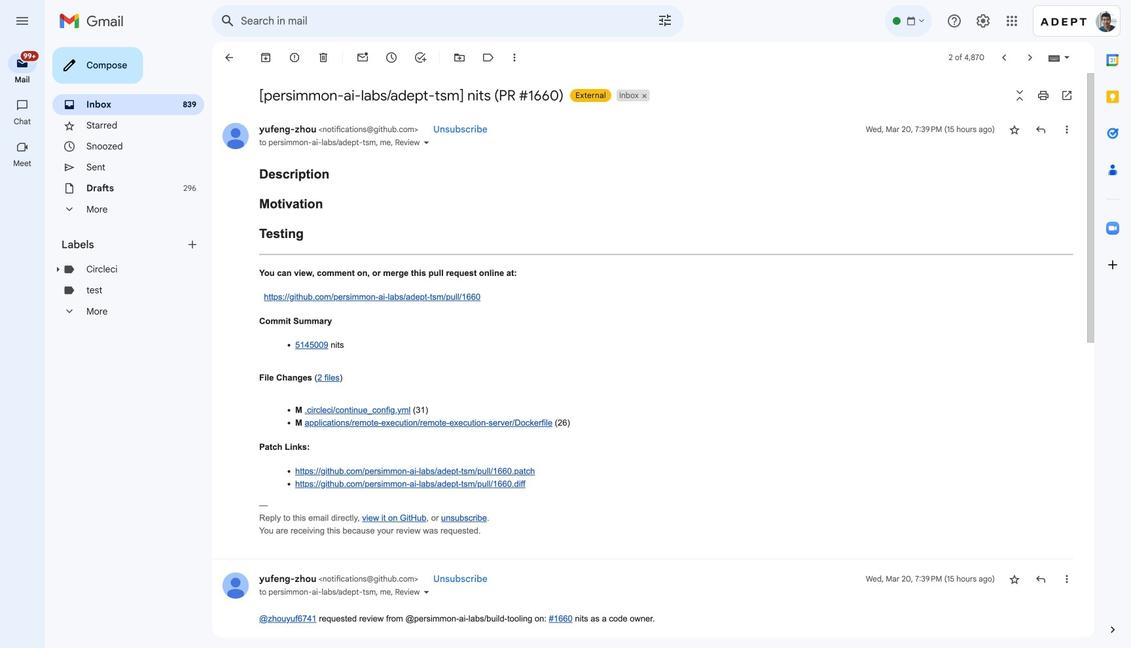 Task type: vqa. For each thing, say whether or not it's contained in the screenshot.
the rightmost been
no



Task type: locate. For each thing, give the bounding box(es) containing it.
show details image for not starred option
[[422, 139, 430, 147]]

tab list
[[1094, 42, 1131, 602]]

settings image
[[975, 13, 991, 29]]

show details image
[[422, 139, 430, 147], [422, 589, 430, 596]]

support image
[[947, 13, 962, 29]]

main menu image
[[14, 13, 30, 29]]

move to image
[[453, 51, 466, 64]]

cell
[[866, 123, 995, 136], [259, 124, 420, 135], [866, 573, 995, 586], [259, 574, 420, 585]]

newer image
[[998, 51, 1011, 64]]

gmail image
[[59, 8, 130, 34]]

list
[[212, 110, 1073, 649]]

more email options image
[[508, 51, 521, 64]]

navigation
[[0, 42, 46, 649]]

0 vertical spatial show details image
[[422, 139, 430, 147]]

1 vertical spatial show details image
[[422, 589, 430, 596]]

Search in mail search field
[[212, 5, 683, 37]]

heading
[[0, 75, 45, 85], [0, 117, 45, 127], [0, 158, 45, 169], [62, 238, 186, 251]]

1 show details image from the top
[[422, 139, 430, 147]]

select input tool image
[[1063, 52, 1071, 62]]

snooze image
[[385, 51, 398, 64]]

2 show details image from the top
[[422, 589, 430, 596]]

Not starred checkbox
[[1008, 123, 1021, 136]]



Task type: describe. For each thing, give the bounding box(es) containing it.
report spam image
[[288, 51, 301, 64]]

not starred image
[[1008, 123, 1021, 136]]

archive image
[[259, 51, 272, 64]]

labels image
[[482, 51, 495, 64]]

search in mail image
[[216, 9, 240, 33]]

delete image
[[317, 51, 330, 64]]

show details image for not starred checkbox
[[422, 589, 430, 596]]

back to inbox image
[[223, 51, 236, 64]]

Search in mail text field
[[241, 14, 621, 27]]

Not starred checkbox
[[1008, 573, 1021, 586]]

advanced search options image
[[652, 7, 678, 33]]

older image
[[1024, 51, 1037, 64]]

add to tasks image
[[414, 51, 427, 64]]



